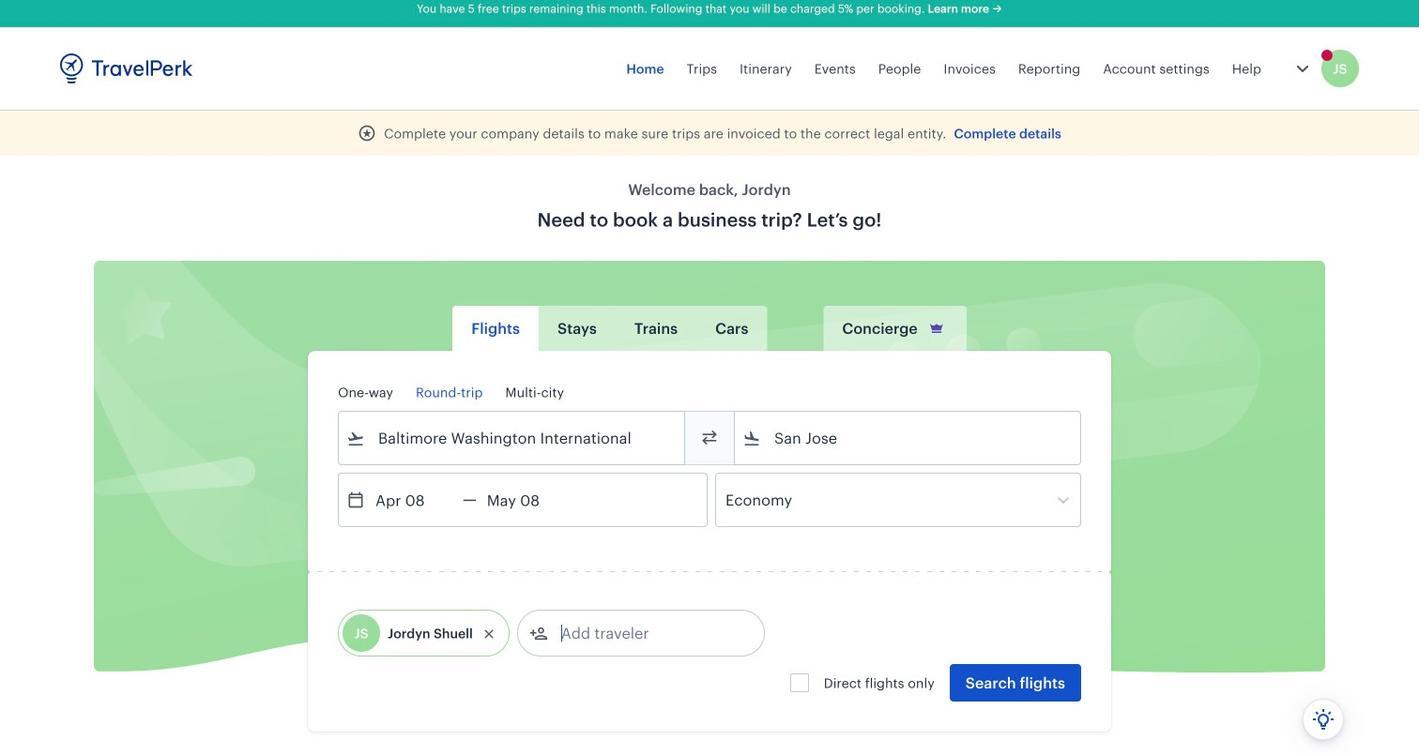 Task type: vqa. For each thing, say whether or not it's contained in the screenshot.
Add first traveler search field
no



Task type: locate. For each thing, give the bounding box(es) containing it.
Depart text field
[[365, 474, 463, 527]]



Task type: describe. For each thing, give the bounding box(es) containing it.
To search field
[[761, 423, 1056, 453]]

Return text field
[[477, 474, 574, 527]]

From search field
[[365, 423, 660, 453]]

Add traveler search field
[[548, 619, 743, 649]]



